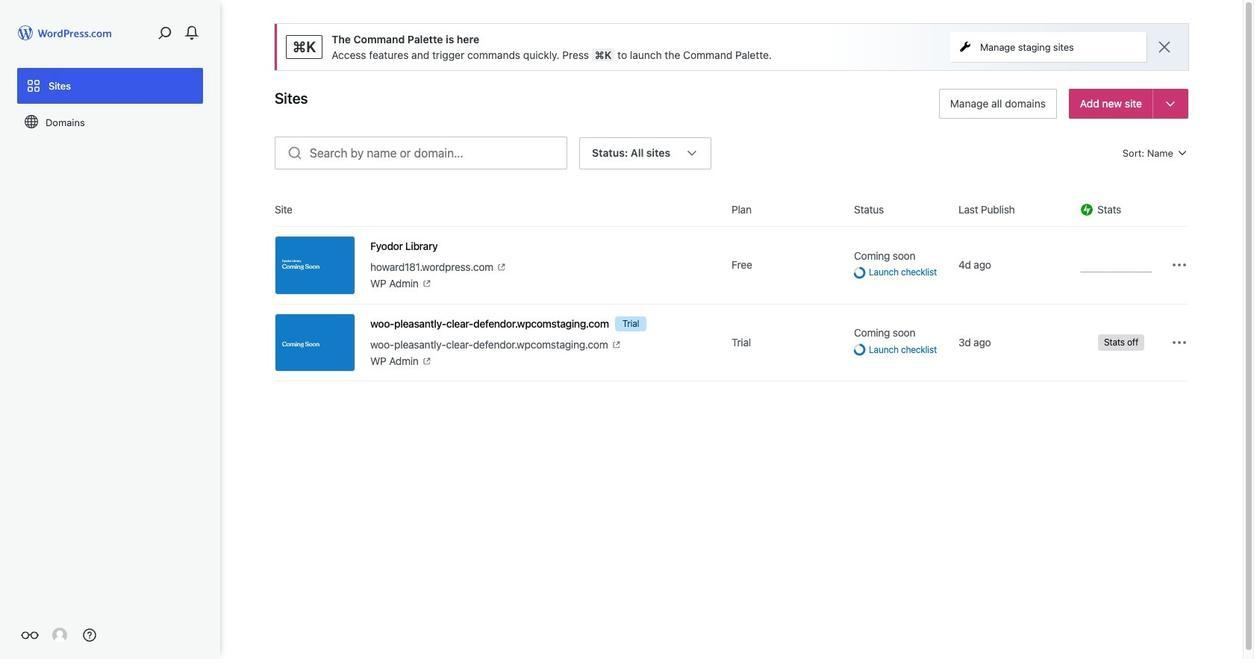 Task type: vqa. For each thing, say whether or not it's contained in the screenshot.
howard image
yes



Task type: locate. For each thing, give the bounding box(es) containing it.
None search field
[[275, 137, 568, 170]]

1 vertical spatial visit wp admin image
[[422, 356, 432, 366]]

0 vertical spatial visit wp admin image
[[422, 279, 432, 289]]

displaying all sites. element
[[592, 138, 671, 168]]

highest hourly views 0 image
[[1081, 263, 1152, 273]]

reader image
[[21, 626, 39, 644]]

visit wp admin image
[[422, 279, 432, 289], [422, 356, 432, 366]]

toggle menu image
[[1164, 97, 1178, 111]]



Task type: describe. For each thing, give the bounding box(es) containing it.
howard image
[[52, 628, 67, 643]]

Search search field
[[310, 137, 567, 169]]

1 visit wp admin image from the top
[[422, 279, 432, 289]]

dismiss image
[[1156, 38, 1174, 56]]

2 visit wp admin image from the top
[[422, 356, 432, 366]]



